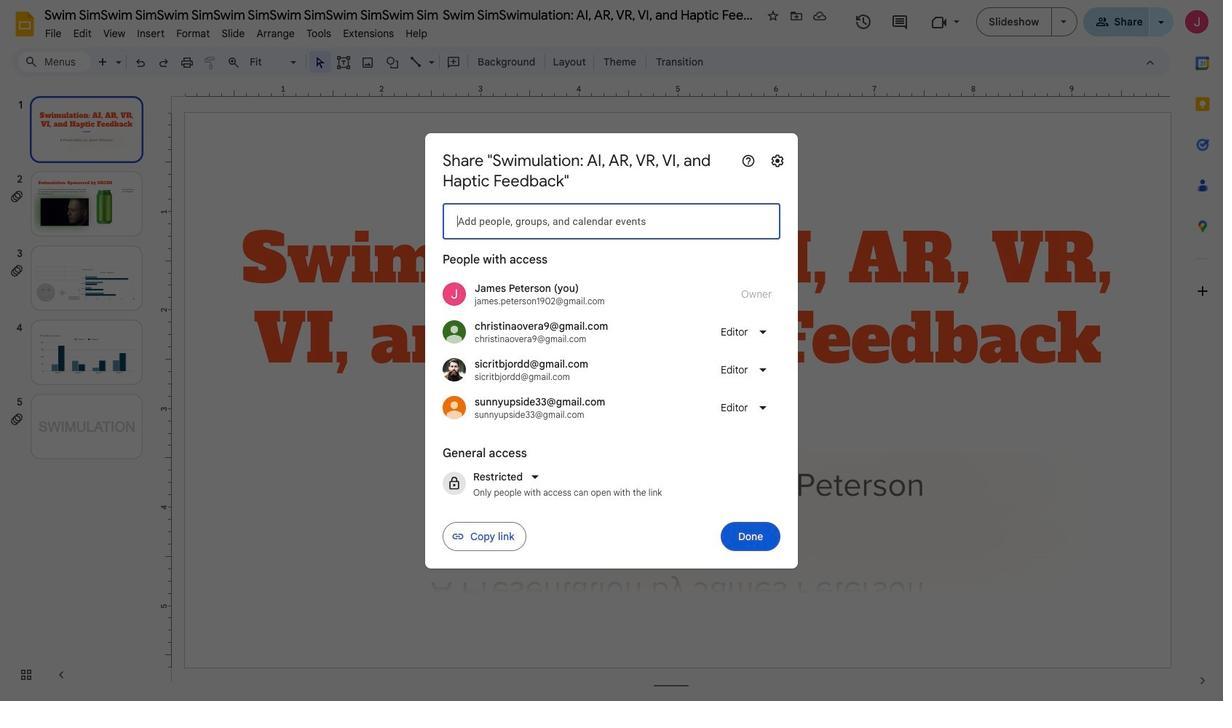 Task type: locate. For each thing, give the bounding box(es) containing it.
menu bar banner
[[0, 0, 1224, 702]]

paint format image
[[203, 55, 218, 70]]

text box image
[[337, 55, 351, 70]]

star image
[[766, 9, 781, 23]]

share. shared with 3 people. image
[[1096, 15, 1109, 28]]

navigation
[[0, 82, 160, 702]]

add comment (⌘+option+m) image
[[447, 55, 461, 70]]

select (esc) image
[[313, 55, 328, 70]]

new slide (ctrl+m) image
[[96, 55, 111, 70]]

tab list
[[1183, 43, 1224, 661]]

Rename text field
[[39, 6, 762, 23]]

last edit was on october 30, 2023 image
[[856, 13, 873, 31]]

show all comments image
[[892, 13, 909, 31]]

move image
[[790, 9, 804, 23]]

tab list inside menu bar banner
[[1183, 43, 1224, 661]]

application
[[0, 0, 1224, 702]]

Star checkbox
[[764, 6, 784, 26]]

slides home image
[[12, 11, 38, 37]]

document status: saved to drive. image
[[813, 9, 828, 23]]

zoom image
[[227, 55, 241, 70]]

undo (⌘z) image
[[133, 55, 148, 70]]

menu bar
[[39, 19, 434, 43]]

hide the menus (ctrl+shift+f) image
[[1144, 55, 1158, 70]]



Task type: vqa. For each thing, say whether or not it's contained in the screenshot.
Help
no



Task type: describe. For each thing, give the bounding box(es) containing it.
main toolbar
[[90, 51, 711, 73]]

print (⌘p) image
[[180, 55, 195, 70]]

redo (⌘y) image
[[157, 55, 171, 70]]

menu bar inside menu bar banner
[[39, 19, 434, 43]]

Menus field
[[18, 52, 91, 72]]

line image
[[409, 55, 424, 70]]



